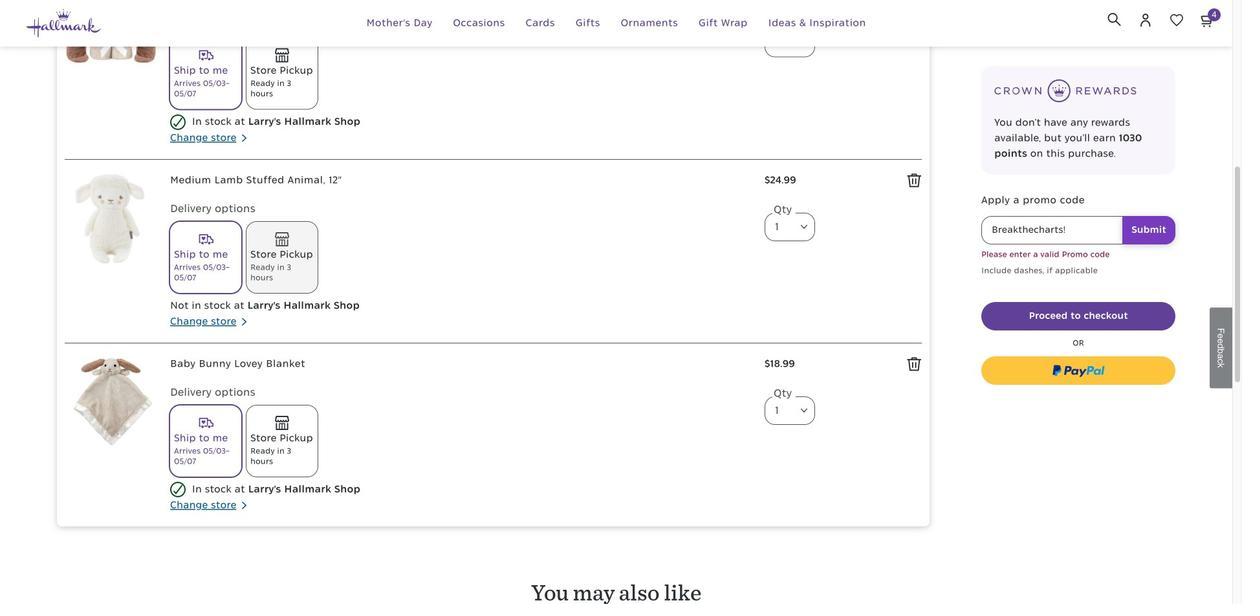 Task type: locate. For each thing, give the bounding box(es) containing it.
3 delivery options element from the top
[[170, 385, 752, 482]]

delivery options element
[[170, 17, 752, 114], [170, 201, 752, 298], [170, 385, 752, 482]]

None search field
[[1100, 5, 1129, 34]]

None radio
[[170, 406, 241, 477]]

2 vertical spatial option group
[[170, 406, 752, 482]]

alert
[[982, 250, 1176, 260]]

search image
[[1108, 13, 1121, 26]]

delivery options element for medium lamb stuffed animal, 12", , large image
[[170, 201, 752, 298]]

1 vertical spatial delivery options element
[[170, 201, 752, 298]]

baby bunny lovey blanket, , large image
[[65, 356, 157, 449]]

3 option group from the top
[[170, 406, 752, 482]]

remove baby bunny lovey blanket image
[[907, 357, 922, 372]]

None text field
[[982, 216, 1176, 245]]

None radio
[[170, 38, 241, 109], [247, 38, 318, 109], [170, 222, 241, 293], [247, 222, 318, 293], [247, 406, 318, 477], [170, 38, 241, 109], [247, 38, 318, 109], [170, 222, 241, 293], [247, 222, 318, 293], [247, 406, 318, 477]]

0 vertical spatial option group
[[170, 38, 752, 114]]

my account dropdown menu image
[[1138, 12, 1154, 28]]

medium lamb stuffed animal, 12", , large image
[[65, 173, 157, 265]]

2 delivery options element from the top
[[170, 201, 752, 298]]

2 option group from the top
[[170, 222, 752, 298]]

0 vertical spatial delivery options element
[[170, 17, 752, 114]]

1 option group from the top
[[170, 38, 752, 114]]

2 vertical spatial delivery options element
[[170, 385, 752, 482]]

option group
[[170, 38, 752, 114], [170, 222, 752, 298], [170, 406, 752, 482]]

1 vertical spatial option group
[[170, 222, 752, 298]]



Task type: vqa. For each thing, say whether or not it's contained in the screenshot.
Stuffed
no



Task type: describe. For each thing, give the bounding box(es) containing it.
baby bunny hooded blanket with pockets, , large image
[[65, 0, 157, 81]]

main menu. menu bar
[[233, 0, 1000, 47]]

hallmark logo image
[[26, 9, 101, 37]]

option group for baby bunny lovey blanket, , large image on the bottom left of the page
[[170, 406, 752, 482]]

cart actions element
[[982, 302, 1176, 385]]

none radio inside option group
[[170, 406, 241, 477]]

crown rewards element
[[982, 66, 1176, 175]]

1 delivery options element from the top
[[170, 17, 752, 114]]

remove medium lamb stuffed animal, 12" image
[[907, 173, 922, 188]]

delivery options element for baby bunny lovey blanket, , large image on the bottom left of the page
[[170, 385, 752, 482]]

option group for medium lamb stuffed animal, 12", , large image
[[170, 222, 752, 298]]



